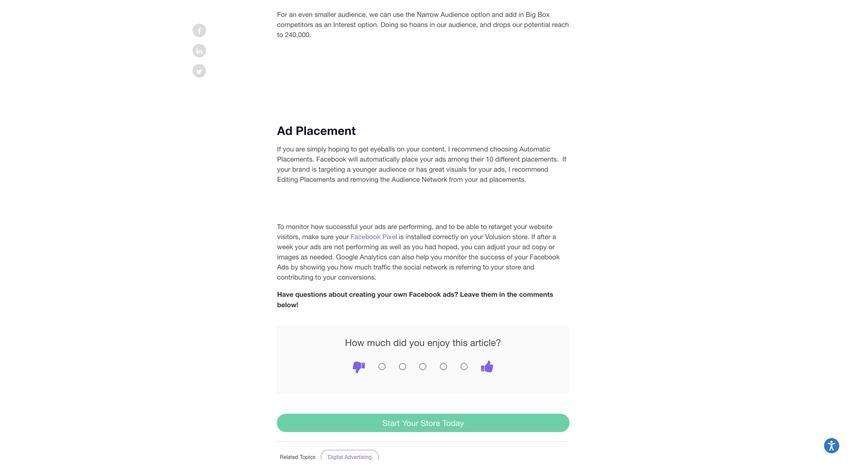Task type: vqa. For each thing, say whether or not it's contained in the screenshot.
store.
yes



Task type: describe. For each thing, give the bounding box(es) containing it.
hoping
[[328, 145, 349, 153]]

able
[[466, 223, 479, 231]]

2 our from the left
[[513, 21, 522, 28]]

option
[[471, 10, 490, 18]]

their
[[471, 156, 484, 163]]

ads inside to monitor how successful your ads are performing, and to be able to retarget your website visitors, make sure your
[[375, 223, 386, 231]]

l is installed correctly on your volusion store. if after a week your ads are not performing as well as you had hoped, you can adjust your ad copy or images as needed. google analytics can also help you monitor the success of your facebook ads by showing you how much traffic the social network is referring to your store and contributing to your conversions.
[[277, 233, 560, 282]]

showing
[[300, 264, 325, 271]]

reach
[[552, 21, 569, 28]]

drops
[[493, 21, 511, 28]]

if inside l is installed correctly on your volusion store. if after a week your ads are not performing as well as you had hoped, you can adjust your ad copy or images as needed. google analytics can also help you monitor the success of your facebook ads by showing you how much traffic the social network is referring to your store and contributing to your conversions.
[[532, 233, 535, 241]]

ads
[[277, 264, 289, 271]]

monitor inside l is installed correctly on your volusion store. if after a week your ads are not performing as well as you had hoped, you can adjust your ad copy or images as needed. google analytics can also help you monitor the success of your facebook ads by showing you how much traffic the social network is referring to your store and contributing to your conversions.
[[444, 254, 467, 261]]

the inside the 'have questions about creating your own facebook ads? leave them in the comments below!'
[[507, 291, 517, 299]]

choosing
[[490, 145, 518, 153]]

correctly
[[433, 233, 459, 241]]

to inside if you are simply hoping to get eyeballs on your content, i recommend choosing automatic placements. facebook will automatically place your ads among their 10 different placements.  if your brand is targeting a younger audience or has great visuals for your ads, i recommend editing placements and removing the audience network from your ad placements.
[[351, 145, 357, 153]]

facebook inside the 'have questions about creating your own facebook ads? leave them in the comments below!'
[[409, 291, 441, 299]]

the up referring
[[469, 254, 479, 261]]

them
[[481, 291, 498, 299]]

how inside to monitor how successful your ads are performing, and to be able to retarget your website visitors, make sure your
[[311, 223, 324, 231]]

your up editing
[[277, 166, 291, 173]]

0 horizontal spatial in
[[430, 21, 435, 28]]

by
[[291, 264, 298, 271]]

sure
[[321, 233, 334, 241]]

to inside for an even smaller audience, we can use the narrow audience option and add in big box competitors as an interest option. doing so hoans in our audience, and drops our potential reach to 240,000.
[[277, 31, 283, 38]]

if inside if you are simply hoping to get eyeballs on your content, i recommend choosing automatic placements. facebook will automatically place your ads among their 10 different placements.  if your brand is targeting a younger audience or has great visuals for your ads, i recommend editing placements and removing the audience network from your ad placements.
[[277, 145, 281, 153]]

your down successful on the left of page
[[336, 233, 349, 241]]

editing
[[277, 176, 298, 184]]

to down 'showing'
[[315, 274, 321, 282]]

did
[[394, 338, 407, 349]]

your up place in the left of the page
[[407, 145, 420, 153]]

your down able on the right of the page
[[470, 233, 484, 241]]

doing
[[381, 21, 399, 28]]

facebook image
[[197, 28, 201, 34]]

much inside l is installed correctly on your volusion store. if after a week your ads are not performing as well as you had hoped, you can adjust your ad copy or images as needed. google analytics can also help you monitor the success of your facebook ads by showing you how much traffic the social network is referring to your store and contributing to your conversions.
[[355, 264, 372, 271]]

younger
[[353, 166, 377, 173]]

facebook pixe link
[[351, 233, 396, 241]]

your up about
[[323, 274, 336, 282]]

ad inside if you are simply hoping to get eyeballs on your content, i recommend choosing automatic placements. facebook will automatically place your ads among their 10 different placements.  if your brand is targeting a younger audience or has great visuals for your ads, i recommend editing placements and removing the audience network from your ad placements.
[[480, 176, 488, 184]]

we
[[370, 10, 378, 18]]

below!
[[277, 301, 299, 309]]

on inside if you are simply hoping to get eyeballs on your content, i recommend choosing automatic placements. facebook will automatically place your ads among their 10 different placements.  if your brand is targeting a younger audience or has great visuals for your ads, i recommend editing placements and removing the audience network from your ad placements.
[[397, 145, 405, 153]]

questions
[[295, 291, 327, 299]]

0 horizontal spatial recommend
[[452, 145, 488, 153]]

copy
[[532, 243, 547, 251]]

audience
[[379, 166, 407, 173]]

or inside l is installed correctly on your volusion store. if after a week your ads are not performing as well as you had hoped, you can adjust your ad copy or images as needed. google analytics can also help you monitor the success of your facebook ads by showing you how much traffic the social network is referring to your store and contributing to your conversions.
[[549, 243, 555, 251]]

you right the did on the bottom left of page
[[409, 338, 425, 349]]

the inside if you are simply hoping to get eyeballs on your content, i recommend choosing automatic placements. facebook will automatically place your ads among their 10 different placements.  if your brand is targeting a younger audience or has great visuals for your ads, i recommend editing placements and removing the audience network from your ad placements.
[[380, 176, 390, 184]]

are inside if you are simply hoping to get eyeballs on your content, i recommend choosing automatic placements. facebook will automatically place your ads among their 10 different placements.  if your brand is targeting a younger audience or has great visuals for your ads, i recommend editing placements and removing the audience network from your ad placements.
[[296, 145, 305, 153]]

have questions about creating your own facebook ads? leave them in the comments below!
[[277, 291, 553, 309]]

after
[[537, 233, 551, 241]]

hoped,
[[438, 243, 460, 251]]

your inside the 'have questions about creating your own facebook ads? leave them in the comments below!'
[[378, 291, 392, 299]]

also
[[402, 254, 414, 261]]

the inside for an even smaller audience, we can use the narrow audience option and add in big box competitors as an interest option. doing so hoans in our audience, and drops our potential reach to 240,000.
[[406, 10, 415, 18]]

performing
[[346, 243, 379, 251]]

you down installed
[[412, 243, 423, 251]]

1 our from the left
[[437, 21, 447, 28]]

0 vertical spatial placements.
[[522, 156, 559, 163]]

interest
[[333, 21, 356, 28]]

help
[[416, 254, 429, 261]]

as up 'showing'
[[301, 254, 308, 261]]

installed
[[406, 233, 431, 241]]

audience inside if you are simply hoping to get eyeballs on your content, i recommend choosing automatic placements. facebook will automatically place your ads among their 10 different placements.  if your brand is targeting a younger audience or has great visuals for your ads, i recommend editing placements and removing the audience network from your ad placements.
[[392, 176, 420, 184]]

your down 10
[[479, 166, 492, 173]]

your down the success
[[491, 264, 504, 271]]

conversions.
[[338, 274, 377, 282]]

be
[[457, 223, 465, 231]]

narrow
[[417, 10, 439, 18]]

1 vertical spatial much
[[367, 338, 391, 349]]

creating
[[349, 291, 376, 299]]

and inside to monitor how successful your ads are performing, and to be able to retarget your website visitors, make sure your
[[436, 223, 447, 231]]

placements
[[300, 176, 335, 184]]

get
[[359, 145, 369, 153]]

this
[[453, 338, 468, 349]]

1 horizontal spatial recommend
[[512, 166, 549, 173]]

automatically
[[360, 156, 400, 163]]

make
[[302, 233, 319, 241]]

open accessibe: accessibility options, statement and help image
[[828, 442, 836, 451]]

website
[[529, 223, 553, 231]]

how much did you enjoy this article?
[[345, 338, 501, 349]]

facebook inside if you are simply hoping to get eyeballs on your content, i recommend choosing automatic placements. facebook will automatically place your ads among their 10 different placements.  if your brand is targeting a younger audience or has great visuals for your ads, i recommend editing placements and removing the audience network from your ad placements.
[[316, 156, 346, 163]]

needed.
[[310, 254, 334, 261]]

different
[[495, 156, 520, 163]]

volusion
[[485, 233, 511, 241]]

you down needed.
[[327, 264, 338, 271]]

10
[[486, 156, 494, 163]]

visuals
[[446, 166, 467, 173]]

from
[[449, 176, 463, 184]]

for
[[469, 166, 477, 173]]

smaller
[[315, 10, 336, 18]]

your up has
[[420, 156, 433, 163]]

as up also
[[403, 243, 410, 251]]

visitors,
[[277, 233, 301, 241]]

content,
[[422, 145, 447, 153]]

add
[[505, 10, 517, 18]]

2 vertical spatial can
[[389, 254, 400, 261]]

removing
[[351, 176, 379, 184]]

big
[[526, 10, 536, 18]]

1 vertical spatial an
[[324, 21, 332, 28]]

network
[[422, 176, 447, 184]]

2 horizontal spatial in
[[519, 10, 524, 18]]

you up network
[[431, 254, 442, 261]]

facebook inside l is installed correctly on your volusion store. if after a week your ads are not performing as well as you had hoped, you can adjust your ad copy or images as needed. google analytics can also help you monitor the success of your facebook ads by showing you how much traffic the social network is referring to your store and contributing to your conversions.
[[530, 254, 560, 261]]

hoans
[[410, 21, 428, 28]]

1 vertical spatial placements.
[[490, 176, 526, 184]]

performing,
[[399, 223, 434, 231]]

store
[[506, 264, 521, 271]]

automatic
[[520, 145, 550, 153]]

to right able on the right of the page
[[481, 223, 487, 231]]

place
[[402, 156, 418, 163]]

ad placement
[[277, 124, 356, 138]]

if you are simply hoping to get eyeballs on your content, i recommend choosing automatic placements. facebook will automatically place your ads among their 10 different placements.  if your brand is targeting a younger audience or has great visuals for your ads, i recommend editing placements and removing the audience network from your ad placements.
[[277, 145, 566, 184]]



Task type: locate. For each thing, give the bounding box(es) containing it.
referring
[[456, 264, 481, 271]]

as down pixe
[[381, 243, 388, 251]]

you right hoped,
[[461, 243, 472, 251]]

0 horizontal spatial audience
[[392, 176, 420, 184]]

0 vertical spatial a
[[347, 166, 351, 173]]

and down 'option' at the top of the page
[[480, 21, 491, 28]]

are down sure
[[323, 243, 332, 251]]

0 vertical spatial much
[[355, 264, 372, 271]]

0 horizontal spatial or
[[408, 166, 415, 173]]

can up doing
[[380, 10, 391, 18]]

2 vertical spatial are
[[323, 243, 332, 251]]

an up competitors
[[289, 10, 297, 18]]

0 horizontal spatial is
[[312, 166, 317, 173]]

how inside l is installed correctly on your volusion store. if after a week your ads are not performing as well as you had hoped, you can adjust your ad copy or images as needed. google analytics can also help you monitor the success of your facebook ads by showing you how much traffic the social network is referring to your store and contributing to your conversions.
[[340, 264, 353, 271]]

facebook
[[316, 156, 346, 163], [351, 233, 381, 241], [530, 254, 560, 261], [409, 291, 441, 299]]

social
[[404, 264, 421, 271]]

1 vertical spatial recommend
[[512, 166, 549, 173]]

the right them
[[507, 291, 517, 299]]

eyeballs
[[371, 145, 395, 153]]

can
[[380, 10, 391, 18], [474, 243, 485, 251], [389, 254, 400, 261]]

and right store
[[523, 264, 535, 271]]

are up pixe
[[388, 223, 397, 231]]

how
[[345, 338, 365, 349]]

1 horizontal spatial ad
[[523, 243, 530, 251]]

not
[[334, 243, 344, 251]]

1 vertical spatial ads
[[375, 223, 386, 231]]

1 vertical spatial is
[[399, 233, 404, 241]]

l
[[396, 233, 397, 241]]

1 horizontal spatial or
[[549, 243, 555, 251]]

images
[[277, 254, 299, 261]]

ads
[[435, 156, 446, 163], [375, 223, 386, 231], [310, 243, 321, 251]]

as inside for an even smaller audience, we can use the narrow audience option and add in big box competitors as an interest option. doing so hoans in our audience, and drops our potential reach to 240,000.
[[315, 21, 322, 28]]

0 horizontal spatial monitor
[[286, 223, 309, 231]]

to monitor how successful your ads are performing, and to be able to retarget your website visitors, make sure your
[[277, 223, 553, 241]]

among
[[448, 156, 469, 163]]

placement
[[296, 124, 356, 138]]

and inside if you are simply hoping to get eyeballs on your content, i recommend choosing automatic placements. facebook will automatically place your ads among their 10 different placements.  if your brand is targeting a younger audience or has great visuals for your ads, i recommend editing placements and removing the audience network from your ad placements.
[[337, 176, 349, 184]]

1 horizontal spatial in
[[500, 291, 505, 299]]

well
[[390, 243, 401, 251]]

monitor
[[286, 223, 309, 231], [444, 254, 467, 261]]

0 vertical spatial ad
[[480, 176, 488, 184]]

to left the get
[[351, 145, 357, 153]]

0 horizontal spatial ad
[[480, 176, 488, 184]]

1 horizontal spatial on
[[461, 233, 468, 241]]

2 vertical spatial ads
[[310, 243, 321, 251]]

1 vertical spatial if
[[532, 233, 535, 241]]

0 horizontal spatial i
[[448, 145, 450, 153]]

0 horizontal spatial an
[[289, 10, 297, 18]]

1 vertical spatial in
[[430, 21, 435, 28]]

1 vertical spatial monitor
[[444, 254, 467, 261]]

ads inside if you are simply hoping to get eyeballs on your content, i recommend choosing automatic placements. facebook will automatically place your ads among their 10 different placements.  if your brand is targeting a younger audience or has great visuals for your ads, i recommend editing placements and removing the audience network from your ad placements.
[[435, 156, 446, 163]]

0 vertical spatial on
[[397, 145, 405, 153]]

retarget
[[489, 223, 512, 231]]

0 vertical spatial audience
[[441, 10, 469, 18]]

have
[[277, 291, 294, 299]]

monitor up visitors,
[[286, 223, 309, 231]]

your up of
[[507, 243, 521, 251]]

ads up facebook pixe
[[375, 223, 386, 231]]

facebook up targeting
[[316, 156, 346, 163]]

2 horizontal spatial is
[[449, 264, 454, 271]]

your
[[402, 419, 418, 429]]

0 vertical spatial is
[[312, 166, 317, 173]]

1 horizontal spatial audience
[[441, 10, 469, 18]]

how up make
[[311, 223, 324, 231]]

if down ad
[[277, 145, 281, 153]]

if
[[277, 145, 281, 153], [532, 233, 535, 241]]

to left 240,000.
[[277, 31, 283, 38]]

simply
[[307, 145, 327, 153]]

audience down audience
[[392, 176, 420, 184]]

0 horizontal spatial are
[[296, 145, 305, 153]]

if left after
[[532, 233, 535, 241]]

to down the success
[[483, 264, 489, 271]]

success
[[480, 254, 505, 261]]

and inside l is installed correctly on your volusion store. if after a week your ads are not performing as well as you had hoped, you can adjust your ad copy or images as needed. google analytics can also help you monitor the success of your facebook ads by showing you how much traffic the social network is referring to your store and contributing to your conversions.
[[523, 264, 535, 271]]

to
[[277, 223, 284, 231]]

2 horizontal spatial are
[[388, 223, 397, 231]]

is right network
[[449, 264, 454, 271]]

in down "narrow"
[[430, 21, 435, 28]]

1 vertical spatial on
[[461, 233, 468, 241]]

1 horizontal spatial are
[[323, 243, 332, 251]]

are
[[296, 145, 305, 153], [388, 223, 397, 231], [323, 243, 332, 251]]

1 horizontal spatial monitor
[[444, 254, 467, 261]]

potential
[[524, 21, 551, 28]]

a inside l is installed correctly on your volusion store. if after a week your ads are not performing as well as you had hoped, you can adjust your ad copy or images as needed. google analytics can also help you monitor the success of your facebook ads by showing you how much traffic the social network is referring to your store and contributing to your conversions.
[[553, 233, 556, 241]]

recommend down the automatic
[[512, 166, 549, 173]]

facebook right own
[[409, 291, 441, 299]]

in inside the 'have questions about creating your own facebook ads? leave them in the comments below!'
[[500, 291, 505, 299]]

recommend up their
[[452, 145, 488, 153]]

in left "big"
[[519, 10, 524, 18]]

you inside if you are simply hoping to get eyeballs on your content, i recommend choosing automatic placements. facebook will automatically place your ads among their 10 different placements.  if your brand is targeting a younger audience or has great visuals for your ads, i recommend editing placements and removing the audience network from your ad placements.
[[283, 145, 294, 153]]

you up the placements.
[[283, 145, 294, 153]]

option.
[[358, 21, 379, 28]]

on up place in the left of the page
[[397, 145, 405, 153]]

an down smaller
[[324, 21, 332, 28]]

0 vertical spatial can
[[380, 10, 391, 18]]

are up the placements.
[[296, 145, 305, 153]]

1 horizontal spatial is
[[399, 233, 404, 241]]

1 horizontal spatial how
[[340, 264, 353, 271]]

as down smaller
[[315, 21, 322, 28]]

placements. down the automatic
[[522, 156, 559, 163]]

article?
[[470, 338, 501, 349]]

start
[[382, 419, 400, 429]]

for an even smaller audience, we can use the narrow audience option and add in big box competitors as an interest option. doing so hoans in our audience, and drops our potential reach to 240,000.
[[277, 10, 569, 38]]

1 horizontal spatial audience,
[[449, 21, 478, 28]]

monitor down hoped,
[[444, 254, 467, 261]]

audience inside for an even smaller audience, we can use the narrow audience option and add in big box competitors as an interest option. doing so hoans in our audience, and drops our potential reach to 240,000.
[[441, 10, 469, 18]]

a
[[347, 166, 351, 173], [553, 233, 556, 241]]

our down add
[[513, 21, 522, 28]]

1 horizontal spatial our
[[513, 21, 522, 28]]

how down the google
[[340, 264, 353, 271]]

240,000.
[[285, 31, 311, 38]]

a down will
[[347, 166, 351, 173]]

ad down store.
[[523, 243, 530, 251]]

store.
[[513, 233, 530, 241]]

so
[[400, 21, 408, 28]]

or right copy
[[549, 243, 555, 251]]

1 vertical spatial audience
[[392, 176, 420, 184]]

of
[[507, 254, 513, 261]]

0 horizontal spatial on
[[397, 145, 405, 153]]

audience, up the interest
[[338, 10, 368, 18]]

great
[[429, 166, 445, 173]]

i up 'among'
[[448, 145, 450, 153]]

0 horizontal spatial if
[[277, 145, 281, 153]]

had
[[425, 243, 436, 251]]

1 horizontal spatial ads
[[375, 223, 386, 231]]

0 vertical spatial are
[[296, 145, 305, 153]]

0 horizontal spatial a
[[347, 166, 351, 173]]

about
[[329, 291, 347, 299]]

1 vertical spatial ad
[[523, 243, 530, 251]]

your down make
[[295, 243, 308, 251]]

competitors
[[277, 21, 313, 28]]

facebook up performing on the bottom left of the page
[[351, 233, 381, 241]]

0 horizontal spatial audience,
[[338, 10, 368, 18]]

are inside to monitor how successful your ads are performing, and to be able to retarget your website visitors, make sure your
[[388, 223, 397, 231]]

1 vertical spatial are
[[388, 223, 397, 231]]

2 vertical spatial in
[[500, 291, 505, 299]]

is up placements
[[312, 166, 317, 173]]

0 vertical spatial an
[[289, 10, 297, 18]]

your up facebook pixe
[[360, 223, 373, 231]]

contributing
[[277, 274, 313, 282]]

0 vertical spatial ads
[[435, 156, 446, 163]]

monitor inside to monitor how successful your ads are performing, and to be able to retarget your website visitors, make sure your
[[286, 223, 309, 231]]

to left be
[[449, 223, 455, 231]]

1 horizontal spatial an
[[324, 21, 332, 28]]

start your store today
[[382, 419, 464, 429]]

on down be
[[461, 233, 468, 241]]

ad
[[480, 176, 488, 184], [523, 243, 530, 251]]

ad inside l is installed correctly on your volusion store. if after a week your ads are not performing as well as you had hoped, you can adjust your ad copy or images as needed. google analytics can also help you monitor the success of your facebook ads by showing you how much traffic the social network is referring to your store and contributing to your conversions.
[[523, 243, 530, 251]]

placements.
[[522, 156, 559, 163], [490, 176, 526, 184]]

network
[[423, 264, 448, 271]]

successful
[[326, 223, 358, 231]]

enjoy
[[428, 338, 450, 349]]

your left own
[[378, 291, 392, 299]]

0 horizontal spatial our
[[437, 21, 447, 28]]

in right them
[[500, 291, 505, 299]]

are inside l is installed correctly on your volusion store. if after a week your ads are not performing as well as you had hoped, you can adjust your ad copy or images as needed. google analytics can also help you monitor the success of your facebook ads by showing you how much traffic the social network is referring to your store and contributing to your conversions.
[[323, 243, 332, 251]]

box
[[538, 10, 550, 18]]

ads down make
[[310, 243, 321, 251]]

our down "narrow"
[[437, 21, 447, 28]]

ads?
[[443, 291, 458, 299]]

the down audience
[[380, 176, 390, 184]]

0 horizontal spatial ads
[[310, 243, 321, 251]]

is right l
[[399, 233, 404, 241]]

0 vertical spatial if
[[277, 145, 281, 153]]

your up store.
[[514, 223, 527, 231]]

twitter image
[[196, 68, 203, 75]]

1 vertical spatial a
[[553, 233, 556, 241]]

2 horizontal spatial ads
[[435, 156, 446, 163]]

1 horizontal spatial if
[[532, 233, 535, 241]]

on
[[397, 145, 405, 153], [461, 233, 468, 241]]

audience left 'option' at the top of the page
[[441, 10, 469, 18]]

audience, down 'option' at the top of the page
[[449, 21, 478, 28]]

leave
[[460, 291, 479, 299]]

is inside if you are simply hoping to get eyeballs on your content, i recommend choosing automatic placements. facebook will automatically place your ads among their 10 different placements.  if your brand is targeting a younger audience or has great visuals for your ads, i recommend editing placements and removing the audience network from your ad placements.
[[312, 166, 317, 173]]

facebook pixe
[[351, 233, 396, 241]]

store
[[421, 419, 440, 429]]

facebook down copy
[[530, 254, 560, 261]]

and up drops
[[492, 10, 503, 18]]

recommend
[[452, 145, 488, 153], [512, 166, 549, 173]]

the down also
[[393, 264, 402, 271]]

on inside l is installed correctly on your volusion store. if after a week your ads are not performing as well as you had hoped, you can adjust your ad copy or images as needed. google analytics can also help you monitor the success of your facebook ads by showing you how much traffic the social network is referring to your store and contributing to your conversions.
[[461, 233, 468, 241]]

0 vertical spatial recommend
[[452, 145, 488, 153]]

a inside if you are simply hoping to get eyeballs on your content, i recommend choosing automatic placements. facebook will automatically place your ads among their 10 different placements.  if your brand is targeting a younger audience or has great visuals for your ads, i recommend editing placements and removing the audience network from your ad placements.
[[347, 166, 351, 173]]

1 vertical spatial or
[[549, 243, 555, 251]]

start your store today link
[[277, 415, 570, 433]]

0 vertical spatial or
[[408, 166, 415, 173]]

your right of
[[515, 254, 528, 261]]

2 vertical spatial is
[[449, 264, 454, 271]]

brand
[[292, 166, 310, 173]]

ads inside l is installed correctly on your volusion store. if after a week your ads are not performing as well as you had hoped, you can adjust your ad copy or images as needed. google analytics can also help you monitor the success of your facebook ads by showing you how much traffic the social network is referring to your store and contributing to your conversions.
[[310, 243, 321, 251]]

much up conversions.
[[355, 264, 372, 271]]

ads up the great
[[435, 156, 446, 163]]

i
[[448, 145, 450, 153], [509, 166, 511, 173]]

adjust
[[487, 243, 506, 251]]

targeting
[[319, 166, 345, 173]]

use
[[393, 10, 404, 18]]

and up correctly
[[436, 223, 447, 231]]

1 vertical spatial can
[[474, 243, 485, 251]]

0 vertical spatial monitor
[[286, 223, 309, 231]]

even
[[298, 10, 313, 18]]

can up the success
[[474, 243, 485, 251]]

0 vertical spatial audience,
[[338, 10, 368, 18]]

0 horizontal spatial how
[[311, 223, 324, 231]]

can down well
[[389, 254, 400, 261]]

can inside for an even smaller audience, we can use the narrow audience option and add in big box competitors as an interest option. doing so hoans in our audience, and drops our potential reach to 240,000.
[[380, 10, 391, 18]]

as
[[315, 21, 322, 28], [381, 243, 388, 251], [403, 243, 410, 251], [301, 254, 308, 261]]

1 vertical spatial i
[[509, 166, 511, 173]]

0 vertical spatial i
[[448, 145, 450, 153]]

ads,
[[494, 166, 507, 173]]

0 vertical spatial in
[[519, 10, 524, 18]]

or inside if you are simply hoping to get eyeballs on your content, i recommend choosing automatic placements. facebook will automatically place your ads among their 10 different placements.  if your brand is targeting a younger audience or has great visuals for your ads, i recommend editing placements and removing the audience network from your ad placements.
[[408, 166, 415, 173]]

has
[[417, 166, 427, 173]]

to
[[277, 31, 283, 38], [351, 145, 357, 153], [449, 223, 455, 231], [481, 223, 487, 231], [483, 264, 489, 271], [315, 274, 321, 282]]

linkedin image
[[196, 48, 202, 55]]

or down place in the left of the page
[[408, 166, 415, 173]]

the up so
[[406, 10, 415, 18]]

placements. down 'ads,'
[[490, 176, 526, 184]]

and down targeting
[[337, 176, 349, 184]]

your down for
[[465, 176, 478, 184]]

0 vertical spatial how
[[311, 223, 324, 231]]

a right after
[[553, 233, 556, 241]]

placements.
[[277, 156, 315, 163]]

much
[[355, 264, 372, 271], [367, 338, 391, 349]]

much left the did on the bottom left of page
[[367, 338, 391, 349]]

i right 'ads,'
[[509, 166, 511, 173]]

ad down 10
[[480, 176, 488, 184]]

1 vertical spatial how
[[340, 264, 353, 271]]

1 vertical spatial audience,
[[449, 21, 478, 28]]

1 horizontal spatial a
[[553, 233, 556, 241]]

1 horizontal spatial i
[[509, 166, 511, 173]]



